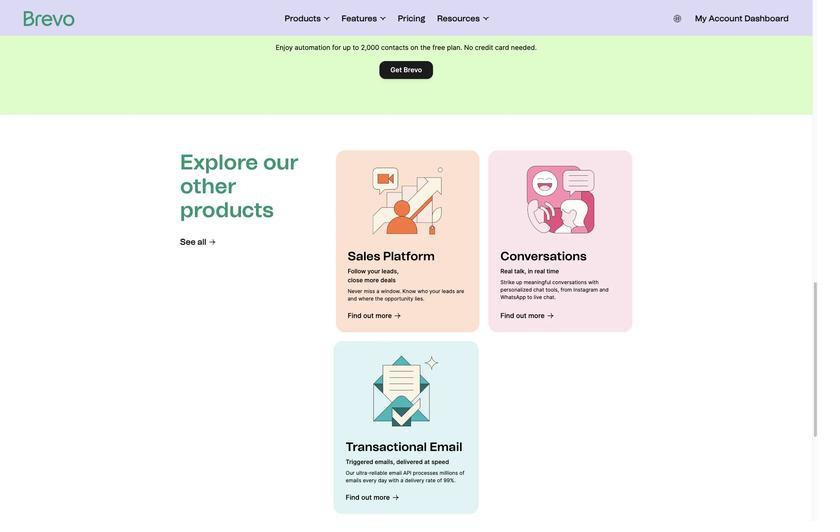 Task type: locate. For each thing, give the bounding box(es) containing it.
window.
[[381, 288, 401, 294]]

products link
[[285, 13, 330, 24]]

more
[[365, 276, 379, 284], [376, 312, 392, 320], [529, 312, 545, 320], [374, 493, 390, 501]]

triggered emails, delivered at speed
[[346, 458, 450, 466]]

1 vertical spatial of
[[438, 477, 443, 483]]

out for transactional email
[[362, 493, 372, 501]]

delivery
[[405, 477, 425, 483]]

find out more for transactional email
[[346, 493, 390, 501]]

find out more down whatsapp
[[501, 312, 545, 320]]

1 horizontal spatial a
[[401, 477, 404, 483]]

find out more down the where
[[348, 312, 392, 320]]

email
[[430, 440, 463, 454]]

0 horizontal spatial of
[[438, 477, 443, 483]]

of
[[460, 470, 465, 476], [438, 477, 443, 483]]

0 horizontal spatial to
[[353, 44, 359, 51]]

more for transactional email
[[374, 493, 390, 501]]

the right on at top right
[[421, 44, 431, 51]]

your up 2,000
[[360, 13, 400, 35]]

out down every
[[362, 493, 372, 501]]

2 vertical spatial your
[[430, 288, 441, 294]]

button image
[[674, 15, 682, 22]]

free left plan.
[[433, 44, 446, 51]]

1 horizontal spatial with
[[589, 279, 599, 285]]

1 vertical spatial up
[[517, 279, 523, 285]]

find down emails
[[346, 493, 360, 501]]

your inside never miss a window. know who your leads are and where the opportunity lies.
[[430, 288, 441, 294]]

99%.
[[444, 477, 456, 483]]

find down the where
[[348, 312, 362, 320]]

emails,
[[375, 458, 395, 466]]

close
[[348, 276, 363, 284]]

more up miss
[[365, 276, 379, 284]]

our
[[346, 470, 355, 476]]

dashboard
[[745, 13, 790, 23]]

your inside follow your leads, close more deals
[[368, 267, 381, 275]]

strike
[[501, 279, 515, 285]]

whatsapp
[[501, 294, 526, 300]]

account
[[709, 13, 744, 23]]

0 horizontal spatial with
[[389, 477, 399, 483]]

delivered
[[397, 458, 423, 466]]

more down opportunity at the bottom of the page
[[376, 312, 392, 320]]

1 horizontal spatial and
[[600, 286, 609, 293]]

create your free account
[[295, 13, 518, 35]]

with down email
[[389, 477, 399, 483]]

chat
[[534, 286, 545, 293]]

up up personalized
[[517, 279, 523, 285]]

0 vertical spatial the
[[421, 44, 431, 51]]

no
[[465, 44, 474, 51]]

miss
[[364, 288, 375, 294]]

1 horizontal spatial of
[[460, 470, 465, 476]]

strike up meaningful conversations with personalized chat tools, from instagram and whatsapp to live chat.
[[501, 279, 609, 300]]

1 vertical spatial the
[[376, 295, 384, 302]]

features link
[[342, 13, 386, 24]]

the inside never miss a window. know who your leads are and where the opportunity lies.
[[376, 295, 384, 302]]

out
[[364, 312, 374, 320], [517, 312, 527, 320], [362, 493, 372, 501]]

real talk, in real time
[[501, 267, 560, 275]]

for
[[333, 44, 341, 51]]

of right rate
[[438, 477, 443, 483]]

free
[[404, 13, 441, 35], [433, 44, 446, 51]]

follow your leads, close more deals
[[348, 267, 399, 284]]

a inside our ultra-reliable email api processes millions of emails every day with a delivery rate of 99%.
[[401, 477, 404, 483]]

0 vertical spatial to
[[353, 44, 359, 51]]

your for follow
[[368, 267, 381, 275]]

and right instagram
[[600, 286, 609, 293]]

leads,
[[382, 267, 399, 275]]

brevo image
[[24, 11, 74, 26]]

find for sales platform
[[348, 312, 362, 320]]

a
[[377, 288, 380, 294], [401, 477, 404, 483]]

home hero image image
[[371, 162, 445, 237], [524, 162, 598, 237], [369, 353, 444, 428]]

to left live
[[528, 294, 533, 300]]

emails
[[346, 477, 362, 483]]

with inside our ultra-reliable email api processes millions of emails every day with a delivery rate of 99%.
[[389, 477, 399, 483]]

to inside the strike up meaningful conversations with personalized chat tools, from instagram and whatsapp to live chat.
[[528, 294, 533, 300]]

pricing link
[[398, 13, 426, 24]]

pricing
[[398, 13, 426, 23]]

1 vertical spatial to
[[528, 294, 533, 300]]

0 horizontal spatial and
[[348, 295, 357, 302]]

your left leads,
[[368, 267, 381, 275]]

with up instagram
[[589, 279, 599, 285]]

find out more for sales platform
[[348, 312, 392, 320]]

the
[[421, 44, 431, 51], [376, 295, 384, 302]]

out for sales platform
[[364, 312, 374, 320]]

out down the where
[[364, 312, 374, 320]]

1 vertical spatial and
[[348, 295, 357, 302]]

0 vertical spatial and
[[600, 286, 609, 293]]

1 vertical spatial free
[[433, 44, 446, 51]]

on
[[411, 44, 419, 51]]

find
[[348, 312, 362, 320], [501, 312, 515, 320], [346, 493, 360, 501]]

get brevo button
[[380, 61, 434, 79]]

resources
[[438, 13, 480, 23]]

1 horizontal spatial up
[[517, 279, 523, 285]]

free up on at top right
[[404, 13, 441, 35]]

a down api
[[401, 477, 404, 483]]

1 vertical spatial your
[[368, 267, 381, 275]]

more down day
[[374, 493, 390, 501]]

meaningful
[[524, 279, 552, 285]]

home hero image image for transactional email
[[369, 353, 444, 428]]

1 horizontal spatial to
[[528, 294, 533, 300]]

up right "for"
[[343, 44, 351, 51]]

every
[[363, 477, 377, 483]]

with
[[589, 279, 599, 285], [389, 477, 399, 483]]

card
[[496, 44, 510, 51]]

where
[[359, 295, 374, 302]]

0 vertical spatial free
[[404, 13, 441, 35]]

a right miss
[[377, 288, 380, 294]]

resources link
[[438, 13, 489, 24]]

find out more
[[348, 312, 392, 320], [501, 312, 545, 320], [346, 493, 390, 501]]

to left 2,000
[[353, 44, 359, 51]]

are
[[457, 288, 465, 294]]

more inside follow your leads, close more deals
[[365, 276, 379, 284]]

0 vertical spatial a
[[377, 288, 380, 294]]

follow
[[348, 267, 366, 275]]

millions
[[440, 470, 459, 476]]

get brevo
[[391, 66, 422, 74]]

0 vertical spatial with
[[589, 279, 599, 285]]

platform
[[384, 249, 435, 263]]

with inside the strike up meaningful conversations with personalized chat tools, from instagram and whatsapp to live chat.
[[589, 279, 599, 285]]

1 vertical spatial a
[[401, 477, 404, 483]]

your
[[360, 13, 400, 35], [368, 267, 381, 275], [430, 288, 441, 294]]

find for transactional email
[[346, 493, 360, 501]]

0 vertical spatial up
[[343, 44, 351, 51]]

and down never
[[348, 295, 357, 302]]

0 horizontal spatial the
[[376, 295, 384, 302]]

personalized
[[501, 286, 533, 293]]

brevo
[[404, 66, 422, 74]]

and inside never miss a window. know who your leads are and where the opportunity lies.
[[348, 295, 357, 302]]

more down live
[[529, 312, 545, 320]]

to
[[353, 44, 359, 51], [528, 294, 533, 300]]

0 vertical spatial your
[[360, 13, 400, 35]]

of right millions
[[460, 470, 465, 476]]

1 horizontal spatial the
[[421, 44, 431, 51]]

real
[[501, 267, 513, 275]]

your right "who"
[[430, 288, 441, 294]]

transactional email
[[346, 440, 463, 454]]

out down whatsapp
[[517, 312, 527, 320]]

0 horizontal spatial up
[[343, 44, 351, 51]]

the right the where
[[376, 295, 384, 302]]

find out more down every
[[346, 493, 390, 501]]

and inside the strike up meaningful conversations with personalized chat tools, from instagram and whatsapp to live chat.
[[600, 286, 609, 293]]

0 horizontal spatial a
[[377, 288, 380, 294]]

chat.
[[544, 294, 556, 300]]

find down whatsapp
[[501, 312, 515, 320]]

1 vertical spatial with
[[389, 477, 399, 483]]



Task type: describe. For each thing, give the bounding box(es) containing it.
speed
[[432, 458, 450, 466]]

2,000
[[361, 44, 380, 51]]

see all link
[[180, 237, 215, 247]]

get
[[391, 66, 402, 74]]

time
[[547, 267, 560, 275]]

home hero image image for sales platform
[[371, 162, 445, 237]]

processes
[[413, 470, 439, 476]]

real
[[535, 267, 546, 275]]

my account dashboard
[[696, 13, 790, 23]]

more for conversations
[[529, 312, 545, 320]]

talk,
[[515, 267, 527, 275]]

automation
[[295, 44, 331, 51]]

my
[[696, 13, 708, 23]]

opportunity
[[385, 295, 414, 302]]

enjoy automation for up to 2,000 contacts on the free plan. no credit card needed.
[[276, 44, 537, 51]]

tools,
[[546, 286, 560, 293]]

credit
[[476, 44, 494, 51]]

lies.
[[415, 295, 425, 302]]

in
[[528, 267, 533, 275]]

our
[[263, 150, 299, 175]]

explore
[[180, 150, 258, 175]]

find for conversations
[[501, 312, 515, 320]]

never miss a window. know who your leads are and where the opportunity lies.
[[348, 288, 465, 302]]

live
[[534, 294, 543, 300]]

sales
[[348, 249, 381, 263]]

know
[[403, 288, 417, 294]]

home hero image image for conversations
[[524, 162, 598, 237]]

ultra-
[[357, 470, 370, 476]]

find out more for conversations
[[501, 312, 545, 320]]

deals
[[381, 276, 396, 284]]

see all
[[180, 237, 207, 247]]

from
[[561, 286, 573, 293]]

more for sales platform
[[376, 312, 392, 320]]

my account dashboard link
[[696, 13, 790, 24]]

day
[[378, 477, 387, 483]]

transactional
[[346, 440, 427, 454]]

products
[[285, 13, 321, 23]]

reliable
[[370, 470, 388, 476]]

your for create
[[360, 13, 400, 35]]

triggered
[[346, 458, 374, 466]]

out for conversations
[[517, 312, 527, 320]]

create
[[295, 13, 356, 35]]

plan.
[[447, 44, 463, 51]]

conversations
[[501, 249, 587, 263]]

email
[[389, 470, 402, 476]]

explore our other products
[[180, 150, 299, 222]]

all
[[198, 237, 207, 247]]

conversations
[[553, 279, 587, 285]]

features
[[342, 13, 377, 23]]

0 vertical spatial of
[[460, 470, 465, 476]]

rate
[[426, 477, 436, 483]]

up inside the strike up meaningful conversations with personalized chat tools, from instagram and whatsapp to live chat.
[[517, 279, 523, 285]]

sales platform
[[348, 249, 435, 263]]

our ultra-reliable email api processes millions of emails every day with a delivery rate of 99%.
[[346, 470, 465, 483]]

products
[[180, 197, 274, 222]]

instagram
[[574, 286, 599, 293]]

see
[[180, 237, 196, 247]]

leads
[[442, 288, 455, 294]]

needed.
[[512, 44, 537, 51]]

enjoy
[[276, 44, 293, 51]]

who
[[418, 288, 428, 294]]

other
[[180, 174, 237, 199]]

never
[[348, 288, 363, 294]]

a inside never miss a window. know who your leads are and where the opportunity lies.
[[377, 288, 380, 294]]

account
[[445, 13, 518, 35]]

api
[[404, 470, 412, 476]]

at
[[425, 458, 430, 466]]

contacts
[[382, 44, 409, 51]]



Task type: vqa. For each thing, say whether or not it's contained in the screenshot.
relationships
no



